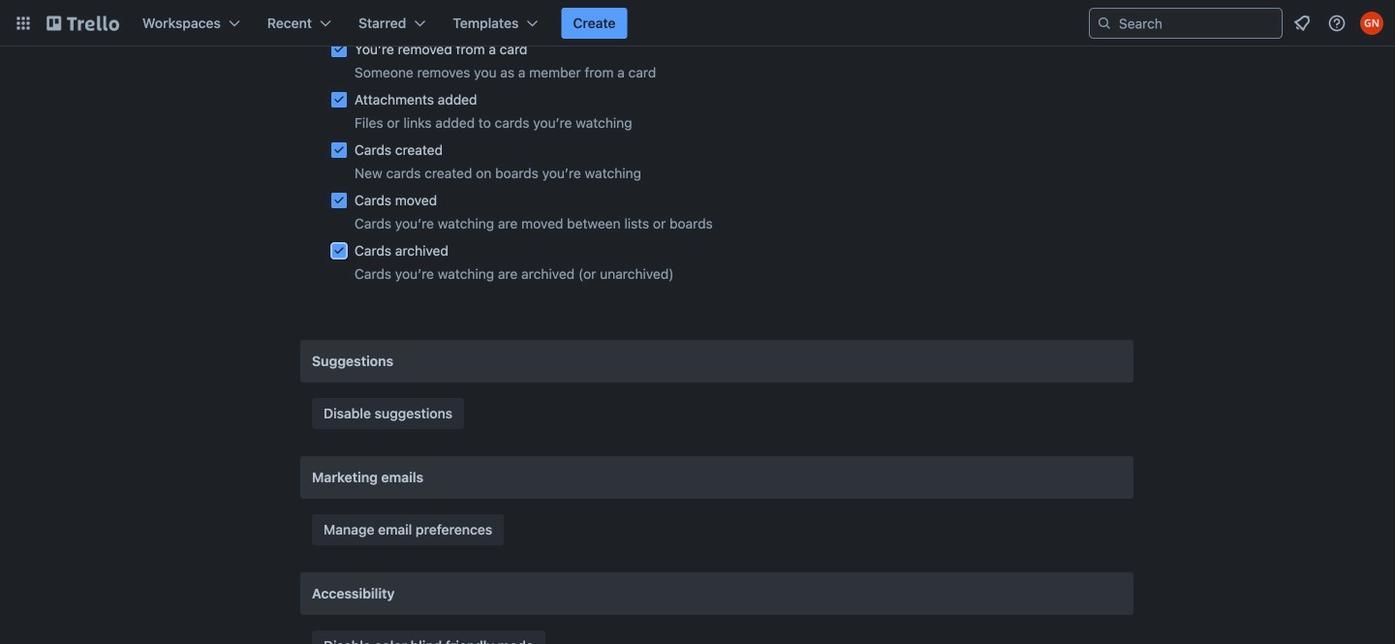 Task type: describe. For each thing, give the bounding box(es) containing it.
open information menu image
[[1327, 14, 1347, 33]]

generic name (genericname34) image
[[1360, 12, 1384, 35]]

Search field
[[1112, 10, 1282, 37]]



Task type: vqa. For each thing, say whether or not it's contained in the screenshot.
'Back to home' image
yes



Task type: locate. For each thing, give the bounding box(es) containing it.
primary element
[[0, 0, 1395, 47]]

search image
[[1097, 16, 1112, 31]]

back to home image
[[47, 8, 119, 39]]

0 notifications image
[[1291, 12, 1314, 35]]



